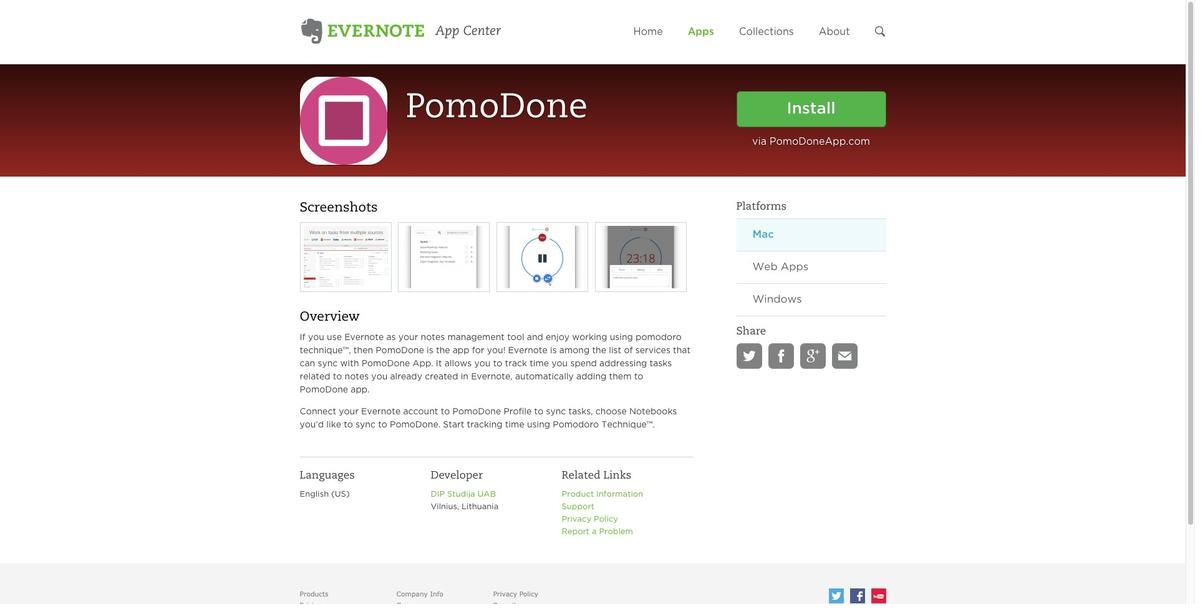 Task type: vqa. For each thing, say whether or not it's contained in the screenshot.
"DRAWING & HANDWRITING" link
no



Task type: locate. For each thing, give the bounding box(es) containing it.
1 vertical spatial privacy
[[493, 590, 517, 598]]

sync down technique™,
[[318, 360, 338, 368]]

like
[[327, 421, 341, 429]]

0 vertical spatial privacy
[[562, 516, 592, 523]]

1 horizontal spatial using
[[610, 334, 633, 341]]

time down profile
[[505, 421, 525, 429]]

0 vertical spatial using
[[610, 334, 633, 341]]

pomodoneapp.com
[[770, 137, 871, 146]]

a
[[592, 529, 597, 535]]

sync
[[318, 360, 338, 368], [546, 408, 566, 416], [356, 421, 376, 429]]

links
[[604, 471, 632, 481]]

1 vertical spatial your
[[339, 408, 359, 416]]

1 horizontal spatial the
[[593, 347, 607, 354]]

0 vertical spatial policy
[[594, 516, 619, 523]]

pomodone
[[406, 91, 588, 125], [376, 347, 424, 354], [362, 360, 410, 368], [300, 386, 348, 394], [453, 408, 501, 416]]

0 horizontal spatial privacy policy link
[[493, 590, 539, 598]]

if you use evernote as your notes management tool and enjoy working using pomodoro technique™, then pomodone is the app for you! evernote is among the list of services that can sync with pomodone app. it allows you to track time you spend addressing tasks related to notes you already created in evernote, automatically adding them to pomodone app.
[[300, 334, 691, 394]]

0 vertical spatial apps
[[688, 27, 714, 37]]

working
[[572, 334, 608, 341]]

dip
[[431, 491, 445, 498]]

1 horizontal spatial notes
[[421, 334, 445, 341]]

company
[[397, 590, 428, 598]]

the
[[436, 347, 450, 354], [593, 347, 607, 354]]

notes up app.
[[345, 373, 369, 381]]

you'd
[[300, 421, 324, 429]]

1 horizontal spatial your
[[399, 334, 418, 341]]

to
[[493, 360, 503, 368], [333, 373, 342, 381], [634, 373, 644, 381], [441, 408, 450, 416], [535, 408, 544, 416], [344, 421, 353, 429], [378, 421, 387, 429]]

2 is from the left
[[550, 347, 557, 354]]

google icon image
[[800, 343, 826, 370]]

among
[[560, 347, 590, 354]]

0 horizontal spatial your
[[339, 408, 359, 416]]

sync up pomodoro
[[546, 408, 566, 416]]

uab
[[478, 491, 496, 498]]

policy
[[594, 516, 619, 523], [520, 590, 539, 598]]

your right the as
[[399, 334, 418, 341]]

0 vertical spatial evernote
[[345, 334, 384, 341]]

1 is from the left
[[427, 347, 434, 354]]

0 horizontal spatial is
[[427, 347, 434, 354]]

mail icon image
[[832, 343, 858, 370]]

0 horizontal spatial using
[[527, 421, 551, 429]]

app
[[453, 347, 470, 354]]

evernote down and
[[508, 347, 548, 354]]

you
[[308, 334, 324, 341], [475, 360, 491, 368], [552, 360, 568, 368], [372, 373, 388, 381]]

to down you!
[[493, 360, 503, 368]]

twitter icon image
[[737, 343, 762, 370]]

info
[[430, 590, 444, 598]]

evernote up the then
[[345, 334, 384, 341]]

allows
[[445, 360, 472, 368]]

0 horizontal spatial the
[[436, 347, 450, 354]]

0 vertical spatial your
[[399, 334, 418, 341]]

use
[[327, 334, 342, 341]]

1 horizontal spatial is
[[550, 347, 557, 354]]

1 horizontal spatial privacy
[[562, 516, 592, 523]]

your
[[399, 334, 418, 341], [339, 408, 359, 416]]

privacy policy link
[[562, 516, 619, 523], [493, 590, 539, 598]]

is up app.
[[427, 347, 434, 354]]

0 horizontal spatial apps
[[688, 27, 714, 37]]

0 horizontal spatial policy
[[520, 590, 539, 598]]

web apps link
[[737, 252, 887, 283]]

support
[[562, 504, 595, 511]]

you right the if
[[308, 334, 324, 341]]

2 vertical spatial sync
[[356, 421, 376, 429]]

1 vertical spatial notes
[[345, 373, 369, 381]]

the left list on the bottom right of the page
[[593, 347, 607, 354]]

enjoy
[[546, 334, 570, 341]]

you left already
[[372, 373, 388, 381]]

web
[[753, 263, 778, 272]]

1 vertical spatial using
[[527, 421, 551, 429]]

1 horizontal spatial privacy policy link
[[562, 516, 619, 523]]

to right them
[[634, 373, 644, 381]]

related
[[562, 471, 601, 481]]

1 vertical spatial privacy policy link
[[493, 590, 539, 598]]

products link
[[300, 590, 329, 598]]

using up list on the bottom right of the page
[[610, 334, 633, 341]]

that
[[673, 347, 691, 354]]

windows link
[[737, 284, 887, 316]]

web apps
[[753, 263, 809, 272]]

is down enjoy
[[550, 347, 557, 354]]

evernote down app.
[[361, 408, 401, 416]]

dip studija uab vilnius, lithuania
[[431, 491, 499, 511]]

share
[[737, 326, 767, 337]]

sync right 'like'
[[356, 421, 376, 429]]

languages
[[300, 471, 355, 481]]

1 vertical spatial apps
[[781, 263, 809, 272]]

services
[[636, 347, 671, 354]]

apps right home on the top
[[688, 27, 714, 37]]

1 the from the left
[[436, 347, 450, 354]]

2 vertical spatial evernote
[[361, 408, 401, 416]]

2 horizontal spatial sync
[[546, 408, 566, 416]]

adding
[[577, 373, 607, 381]]

if
[[300, 334, 306, 341]]

using down profile
[[527, 421, 551, 429]]

as
[[387, 334, 396, 341]]

using
[[610, 334, 633, 341], [527, 421, 551, 429]]

vilnius,
[[431, 504, 459, 511]]

via
[[753, 137, 767, 146]]

1 horizontal spatial time
[[530, 360, 549, 368]]

(us)
[[331, 491, 350, 498]]

to left pomodone.
[[378, 421, 387, 429]]

english (us)
[[300, 491, 350, 498]]

you down among
[[552, 360, 568, 368]]

screenshots
[[300, 202, 378, 215]]

0 horizontal spatial time
[[505, 421, 525, 429]]

lithuania
[[462, 504, 499, 511]]

install
[[787, 101, 836, 116]]

1 vertical spatial time
[[505, 421, 525, 429]]

then
[[354, 347, 373, 354]]

apps right web
[[781, 263, 809, 272]]

your inside if you use evernote as your notes management tool and enjoy working using pomodoro technique™, then pomodone is the app for you! evernote is among the list of services that can sync with pomodone app. it allows you to track time you spend addressing tasks related to notes you already created in evernote, automatically adding them to pomodone app.
[[399, 334, 418, 341]]

1 vertical spatial evernote
[[508, 347, 548, 354]]

them
[[609, 373, 632, 381]]

notes up the it
[[421, 334, 445, 341]]

to down with
[[333, 373, 342, 381]]

evernote
[[345, 334, 384, 341], [508, 347, 548, 354], [361, 408, 401, 416]]

for
[[472, 347, 485, 354]]

collections link
[[739, 27, 794, 42]]

to right 'like'
[[344, 421, 353, 429]]

time
[[530, 360, 549, 368], [505, 421, 525, 429]]

1 vertical spatial sync
[[546, 408, 566, 416]]

1 horizontal spatial policy
[[594, 516, 619, 523]]

1 vertical spatial policy
[[520, 590, 539, 598]]

already
[[390, 373, 422, 381]]

the up the it
[[436, 347, 450, 354]]

overview
[[300, 311, 360, 324]]

0 vertical spatial sync
[[318, 360, 338, 368]]

privacy inside the product information support privacy policy report a problem
[[562, 516, 592, 523]]

time up automatically
[[530, 360, 549, 368]]

app center
[[436, 25, 501, 38]]

0 horizontal spatial sync
[[318, 360, 338, 368]]

0 vertical spatial time
[[530, 360, 549, 368]]

pomodone.
[[390, 421, 441, 429]]

addressing
[[600, 360, 647, 368]]

notes
[[421, 334, 445, 341], [345, 373, 369, 381]]

your up 'like'
[[339, 408, 359, 416]]



Task type: describe. For each thing, give the bounding box(es) containing it.
time inside connect your evernote account to pomodone profile to sync tasks, choose notebooks you'd like to sync to pomodone. start tracking time using pomodoro technique™.
[[505, 421, 525, 429]]

report a problem link
[[562, 529, 633, 535]]

management
[[448, 334, 505, 341]]

product
[[562, 491, 594, 498]]

spend
[[571, 360, 597, 368]]

using inside if you use evernote as your notes management tool and enjoy working using pomodoro technique™, then pomodone is the app for you! evernote is among the list of services that can sync with pomodone app. it allows you to track time you spend addressing tasks related to notes you already created in evernote, automatically adding them to pomodone app.
[[610, 334, 633, 341]]

company info link
[[397, 590, 444, 598]]

created
[[425, 373, 458, 381]]

about
[[819, 27, 850, 37]]

pomodone inside connect your evernote account to pomodone profile to sync tasks, choose notebooks you'd like to sync to pomodone. start tracking time using pomodoro technique™.
[[453, 408, 501, 416]]

track
[[505, 360, 527, 368]]

via pomodoneapp.com
[[753, 137, 871, 146]]

profile
[[504, 408, 532, 416]]

you!
[[487, 347, 506, 354]]

of
[[624, 347, 633, 354]]

can
[[300, 360, 315, 368]]

tracking
[[467, 421, 503, 429]]

in
[[461, 373, 469, 381]]

tasks
[[650, 360, 672, 368]]

notebooks
[[630, 408, 677, 416]]

pomodoro
[[636, 334, 682, 341]]

evernote image
[[300, 17, 425, 45]]

start
[[443, 421, 465, 429]]

apps link
[[688, 27, 714, 42]]

about link
[[819, 27, 850, 42]]

automatically
[[515, 373, 574, 381]]

support link
[[562, 504, 595, 511]]

policy inside the product information support privacy policy report a problem
[[594, 516, 619, 523]]

product information support privacy policy report a problem
[[562, 491, 644, 535]]

products
[[300, 590, 329, 598]]

and
[[527, 334, 544, 341]]

windows
[[753, 295, 802, 305]]

0 vertical spatial notes
[[421, 334, 445, 341]]

dip studija uab link
[[431, 491, 496, 498]]

technique™.
[[602, 421, 655, 429]]

0 horizontal spatial privacy
[[493, 590, 517, 598]]

mac link
[[737, 219, 887, 251]]

evernote inside connect your evernote account to pomodone profile to sync tasks, choose notebooks you'd like to sync to pomodone. start tracking time using pomodoro technique™.
[[361, 408, 401, 416]]

app.
[[351, 386, 370, 394]]

using inside connect your evernote account to pomodone profile to sync tasks, choose notebooks you'd like to sync to pomodone. start tracking time using pomodoro technique™.
[[527, 421, 551, 429]]

center
[[463, 25, 501, 38]]

connect your evernote account to pomodone profile to sync tasks, choose notebooks you'd like to sync to pomodone. start tracking time using pomodoro technique™.
[[300, 408, 677, 429]]

privacy policy
[[493, 590, 539, 598]]

1 horizontal spatial apps
[[781, 263, 809, 272]]

pomodoro
[[553, 421, 599, 429]]

0 vertical spatial privacy policy link
[[562, 516, 619, 523]]

0 horizontal spatial notes
[[345, 373, 369, 381]]

home link
[[634, 27, 663, 42]]

2 the from the left
[[593, 347, 607, 354]]

with
[[340, 360, 359, 368]]

time inside if you use evernote as your notes management tool and enjoy working using pomodoro technique™, then pomodone is the app for you! evernote is among the list of services that can sync with pomodone app. it allows you to track time you spend addressing tasks related to notes you already created in evernote, automatically adding them to pomodone app.
[[530, 360, 549, 368]]

developer
[[431, 471, 483, 481]]

your inside connect your evernote account to pomodone profile to sync tasks, choose notebooks you'd like to sync to pomodone. start tracking time using pomodoro technique™.
[[339, 408, 359, 416]]

product information link
[[562, 491, 644, 498]]

tool
[[508, 334, 525, 341]]

studija
[[447, 491, 475, 498]]

platforms
[[737, 202, 787, 212]]

pomodone app icon image
[[300, 77, 387, 165]]

information
[[597, 491, 644, 498]]

related
[[300, 373, 330, 381]]

evernote,
[[471, 373, 513, 381]]

facebook icon image
[[769, 343, 794, 370]]

sync inside if you use evernote as your notes management tool and enjoy working using pomodoro technique™, then pomodone is the app for you! evernote is among the list of services that can sync with pomodone app. it allows you to track time you spend addressing tasks related to notes you already created in evernote, automatically adding them to pomodone app.
[[318, 360, 338, 368]]

app.
[[413, 360, 434, 368]]

to right profile
[[535, 408, 544, 416]]

connect
[[300, 408, 336, 416]]

problem
[[599, 529, 633, 535]]

related links
[[562, 471, 632, 481]]

account
[[403, 408, 438, 416]]

you down for
[[475, 360, 491, 368]]

app
[[436, 25, 460, 38]]

to up "start"
[[441, 408, 450, 416]]

1 horizontal spatial sync
[[356, 421, 376, 429]]

home
[[634, 27, 663, 37]]

collections
[[739, 27, 794, 37]]

choose
[[596, 408, 627, 416]]

it
[[436, 360, 442, 368]]

tasks,
[[569, 408, 593, 416]]

install link
[[737, 91, 887, 127]]

technique™,
[[300, 347, 351, 354]]

list
[[609, 347, 622, 354]]

company info
[[397, 590, 444, 598]]

mac
[[753, 230, 774, 240]]

english
[[300, 491, 329, 498]]

report
[[562, 529, 590, 535]]



